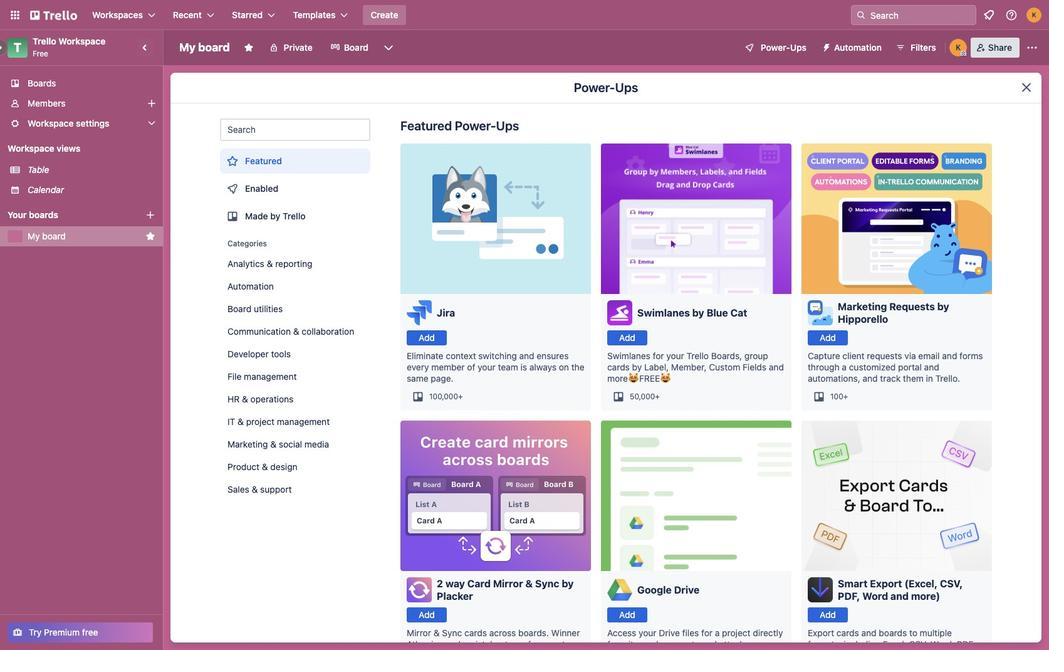 Task type: vqa. For each thing, say whether or not it's contained in the screenshot.


Task type: describe. For each thing, give the bounding box(es) containing it.
2 vertical spatial power-
[[455, 118, 496, 133]]

0 vertical spatial management
[[244, 371, 297, 382]]

table
[[28, 164, 49, 175]]

2 vertical spatial ups
[[496, 118, 519, 133]]

share
[[988, 42, 1012, 53]]

for inside mirror & sync cards across boards. winner atlassian codegeist, best app for remot
[[528, 639, 539, 649]]

cards inside export cards and boards to multiple formats, including excel, csv, word, pd
[[837, 627, 859, 638]]

export inside export cards and boards to multiple formats, including excel, csv, word, pd
[[808, 627, 834, 638]]

support
[[260, 484, 292, 495]]

analytics & reporting link
[[220, 254, 370, 274]]

filters button
[[892, 38, 940, 58]]

workspace views
[[8, 143, 80, 154]]

filters
[[911, 42, 936, 53]]

export inside smart export (excel, csv, pdf, word and more)
[[870, 578, 902, 589]]

board link
[[323, 38, 376, 58]]

word,
[[931, 639, 955, 649]]

smart
[[838, 578, 868, 589]]

settings
[[76, 118, 109, 129]]

same
[[407, 373, 429, 384]]

member,
[[671, 362, 707, 372]]

primary element
[[0, 0, 1049, 30]]

1 vertical spatial ups
[[615, 80, 638, 95]]

sync inside mirror & sync cards across boards. winner atlassian codegeist, best app for remot
[[442, 627, 462, 638]]

it
[[228, 416, 235, 427]]

through
[[808, 362, 840, 372]]

& for sync
[[434, 627, 440, 638]]

add button for jira
[[407, 330, 447, 345]]

pdf,
[[838, 591, 860, 602]]

it & project management
[[228, 416, 330, 427]]

workspaces
[[92, 9, 143, 20]]

access
[[607, 627, 636, 638]]

50,000 +
[[630, 392, 660, 401]]

cards inside mirror & sync cards across boards. winner atlassian codegeist, best app for remot
[[465, 627, 487, 638]]

ups inside button
[[790, 42, 807, 53]]

google
[[638, 584, 672, 596]]

communication & collaboration link
[[220, 322, 370, 342]]

mirror inside 2 way card mirror & sync by placker
[[493, 578, 523, 589]]

50,000
[[630, 392, 655, 401]]

every
[[407, 362, 429, 372]]

Board name text field
[[173, 38, 236, 58]]

automation button
[[817, 38, 890, 58]]

made
[[245, 211, 268, 221]]

developer
[[228, 349, 269, 359]]

your boards with 1 items element
[[8, 207, 127, 223]]

switching
[[479, 350, 517, 361]]

by inside made by trello "link"
[[270, 211, 280, 221]]

by inside 2 way card mirror & sync by placker
[[562, 578, 574, 589]]

automation link
[[220, 276, 370, 297]]

jira
[[437, 307, 455, 318]]

eliminate context switching and ensures every member of your team is always on the same page.
[[407, 350, 585, 384]]

table link
[[28, 164, 155, 176]]

your inside eliminate context switching and ensures every member of your team is always on the same page.
[[478, 362, 496, 372]]

add button for google drive
[[607, 607, 648, 622]]

create button
[[363, 5, 406, 25]]

project inside access your drive files for a project directly from its card, or create and attach ne
[[722, 627, 751, 638]]

made by trello link
[[220, 204, 370, 229]]

starred
[[232, 9, 263, 20]]

by left blue
[[693, 307, 704, 318]]

1 vertical spatial board
[[42, 231, 66, 241]]

add for jira
[[419, 332, 435, 343]]

board utilities link
[[220, 299, 370, 319]]

requests
[[890, 301, 935, 312]]

calendar
[[28, 184, 64, 195]]

portal
[[898, 362, 922, 372]]

team
[[498, 362, 518, 372]]

add for smart export (excel, csv, pdf, word and more)
[[820, 609, 836, 620]]

for inside access your drive files for a project directly from its card, or create and attach ne
[[702, 627, 713, 638]]

back to home image
[[30, 5, 77, 25]]

a inside access your drive files for a project directly from its card, or create and attach ne
[[715, 627, 720, 638]]

0 horizontal spatial automation
[[228, 281, 274, 291]]

from
[[607, 639, 626, 649]]

customized
[[849, 362, 896, 372]]

for inside 'swimlanes for your trello boards, group cards by label, member, custom fields and more😻free😻'
[[653, 350, 664, 361]]

client
[[843, 350, 865, 361]]

workspace settings button
[[0, 113, 163, 134]]

hr
[[228, 394, 240, 404]]

kendallparks02 (kendallparks02) image
[[950, 39, 967, 56]]

and inside access your drive files for a project directly from its card, or create and attach ne
[[702, 639, 717, 649]]

hr & operations link
[[220, 389, 370, 409]]

board for board
[[344, 42, 368, 53]]

developer tools
[[228, 349, 291, 359]]

& for reporting
[[267, 258, 273, 269]]

and inside eliminate context switching and ensures every member of your team is always on the same page.
[[519, 350, 534, 361]]

t link
[[8, 38, 28, 58]]

sales
[[228, 484, 249, 495]]

via
[[905, 350, 916, 361]]

trello inside 'swimlanes for your trello boards, group cards by label, member, custom fields and more😻free😻'
[[687, 350, 709, 361]]

email
[[919, 350, 940, 361]]

to
[[910, 627, 918, 638]]

more😻free😻
[[607, 373, 672, 384]]

marketing & social media link
[[220, 434, 370, 454]]

views
[[57, 143, 80, 154]]

my inside the my board text field
[[179, 41, 196, 54]]

directly
[[753, 627, 783, 638]]

try premium free
[[29, 627, 98, 638]]

and down customized
[[863, 373, 878, 384]]

analytics & reporting
[[228, 258, 313, 269]]

recent
[[173, 9, 202, 20]]

100,000 +
[[429, 392, 463, 401]]

ensures
[[537, 350, 569, 361]]

developer tools link
[[220, 344, 370, 364]]

& inside 2 way card mirror & sync by placker
[[526, 578, 533, 589]]

(excel,
[[905, 578, 938, 589]]

board utilities
[[228, 303, 283, 314]]

boards
[[28, 78, 56, 88]]

capture
[[808, 350, 840, 361]]

add for google drive
[[619, 609, 636, 620]]

templates
[[293, 9, 336, 20]]

sync inside 2 way card mirror & sync by placker
[[535, 578, 559, 589]]

categories
[[228, 239, 267, 248]]

blue
[[707, 307, 728, 318]]

and inside smart export (excel, csv, pdf, word and more)
[[891, 591, 909, 602]]

workspace inside trello workspace free
[[58, 36, 106, 46]]

and inside 'swimlanes for your trello boards, group cards by label, member, custom fields and more😻free😻'
[[769, 362, 784, 372]]

board for board utilities
[[228, 303, 251, 314]]

always
[[530, 362, 557, 372]]

100 +
[[831, 392, 848, 401]]

product & design link
[[220, 457, 370, 477]]

tools
[[271, 349, 291, 359]]

featured for featured power-ups
[[401, 118, 452, 133]]

marketing requests by hipporello
[[838, 301, 949, 325]]

trello.
[[936, 373, 960, 384]]

add for swimlanes by blue cat
[[619, 332, 636, 343]]

0 notifications image
[[982, 8, 997, 23]]

try premium free button
[[8, 622, 153, 643]]

create
[[371, 9, 398, 20]]

smart export (excel, csv, pdf, word and more)
[[838, 578, 963, 602]]



Task type: locate. For each thing, give the bounding box(es) containing it.
swimlanes by blue cat
[[638, 307, 748, 318]]

featured power-ups
[[401, 118, 519, 133]]

1 vertical spatial sync
[[442, 627, 462, 638]]

1 vertical spatial power-
[[574, 80, 615, 95]]

management down hr & operations link
[[277, 416, 330, 427]]

+ down automations,
[[844, 392, 848, 401]]

add for marketing requests by hipporello
[[820, 332, 836, 343]]

1 vertical spatial your
[[478, 362, 496, 372]]

0 vertical spatial board
[[198, 41, 230, 54]]

templates button
[[285, 5, 356, 25]]

2 horizontal spatial +
[[844, 392, 848, 401]]

cards inside 'swimlanes for your trello boards, group cards by label, member, custom fields and more😻free😻'
[[607, 362, 630, 372]]

board left utilities at the top left
[[228, 303, 251, 314]]

members link
[[0, 93, 163, 113]]

boards link
[[0, 73, 163, 93]]

& for project
[[238, 416, 244, 427]]

and right create on the right
[[702, 639, 717, 649]]

1 horizontal spatial marketing
[[838, 301, 887, 312]]

1 horizontal spatial automation
[[834, 42, 882, 53]]

1 horizontal spatial mirror
[[493, 578, 523, 589]]

show menu image
[[1026, 41, 1039, 54]]

for up label,
[[653, 350, 664, 361]]

sales & support link
[[220, 480, 370, 500]]

swimlanes
[[638, 307, 690, 318], [607, 350, 651, 361]]

0 horizontal spatial project
[[246, 416, 275, 427]]

0 horizontal spatial my
[[28, 231, 40, 241]]

mirror up atlassian
[[407, 627, 431, 638]]

0 horizontal spatial mirror
[[407, 627, 431, 638]]

across
[[489, 627, 516, 638]]

star or unstar board image
[[244, 43, 254, 53]]

sync up boards.
[[535, 578, 559, 589]]

0 horizontal spatial +
[[458, 392, 463, 401]]

0 horizontal spatial my board
[[28, 231, 66, 241]]

trello workspace link
[[33, 36, 106, 46]]

1 vertical spatial management
[[277, 416, 330, 427]]

0 horizontal spatial export
[[808, 627, 834, 638]]

best
[[490, 639, 508, 649]]

2 horizontal spatial cards
[[837, 627, 859, 638]]

enabled link
[[220, 176, 370, 201]]

0 vertical spatial my board
[[179, 41, 230, 54]]

0 vertical spatial my
[[179, 41, 196, 54]]

1 horizontal spatial my board
[[179, 41, 230, 54]]

100
[[831, 392, 844, 401]]

featured
[[401, 118, 452, 133], [245, 155, 282, 166]]

board left star or unstar board image
[[198, 41, 230, 54]]

member
[[431, 362, 465, 372]]

1 vertical spatial drive
[[659, 627, 680, 638]]

open information menu image
[[1005, 9, 1018, 21]]

& inside sales & support link
[[252, 484, 258, 495]]

marketing for marketing requests by hipporello
[[838, 301, 887, 312]]

files
[[682, 627, 699, 638]]

2 horizontal spatial trello
[[687, 350, 709, 361]]

& inside mirror & sync cards across boards. winner atlassian codegeist, best app for remot
[[434, 627, 440, 638]]

0 vertical spatial a
[[842, 362, 847, 372]]

+ for marketing requests by hipporello
[[844, 392, 848, 401]]

& up boards.
[[526, 578, 533, 589]]

media
[[305, 439, 329, 449]]

by up more😻free😻
[[632, 362, 642, 372]]

cards up more😻free😻
[[607, 362, 630, 372]]

1 vertical spatial marketing
[[228, 439, 268, 449]]

add up eliminate
[[419, 332, 435, 343]]

drive up or
[[659, 627, 680, 638]]

mirror & sync cards across boards. winner atlassian codegeist, best app for remot
[[407, 627, 580, 650]]

automation
[[834, 42, 882, 53], [228, 281, 274, 291]]

1 vertical spatial workspace
[[28, 118, 74, 129]]

2 horizontal spatial for
[[702, 627, 713, 638]]

export up formats,
[[808, 627, 834, 638]]

fields
[[743, 362, 767, 372]]

board down your boards with 1 items element
[[42, 231, 66, 241]]

mirror inside mirror & sync cards across boards. winner atlassian codegeist, best app for remot
[[407, 627, 431, 638]]

& inside the product & design "link"
[[262, 461, 268, 472]]

0 horizontal spatial your
[[478, 362, 496, 372]]

1 horizontal spatial trello
[[283, 211, 306, 221]]

mirror right card
[[493, 578, 523, 589]]

project inside it & project management link
[[246, 416, 275, 427]]

by inside 'marketing requests by hipporello'
[[938, 301, 949, 312]]

0 horizontal spatial ups
[[496, 118, 519, 133]]

+ down member
[[458, 392, 463, 401]]

csv, inside smart export (excel, csv, pdf, word and more)
[[940, 578, 963, 589]]

1 horizontal spatial project
[[722, 627, 751, 638]]

1 vertical spatial my
[[28, 231, 40, 241]]

1 vertical spatial for
[[702, 627, 713, 638]]

add up more😻free😻
[[619, 332, 636, 343]]

attach
[[720, 639, 745, 649]]

context
[[446, 350, 476, 361]]

1 horizontal spatial power-
[[574, 80, 615, 95]]

2 vertical spatial for
[[528, 639, 539, 649]]

by right made
[[270, 211, 280, 221]]

& for operations
[[242, 394, 248, 404]]

add button for swimlanes by blue cat
[[607, 330, 648, 345]]

0 vertical spatial ups
[[790, 42, 807, 53]]

trello up "free"
[[33, 36, 56, 46]]

csv, inside export cards and boards to multiple formats, including excel, csv, word, pd
[[909, 639, 928, 649]]

0 horizontal spatial for
[[528, 639, 539, 649]]

power-ups inside button
[[761, 42, 807, 53]]

boards
[[29, 209, 58, 220], [879, 627, 907, 638]]

& for collaboration
[[293, 326, 299, 337]]

0 vertical spatial power-
[[761, 42, 790, 53]]

1 vertical spatial boards
[[879, 627, 907, 638]]

& left social
[[270, 439, 276, 449]]

0 horizontal spatial sync
[[442, 627, 462, 638]]

social
[[279, 439, 302, 449]]

board inside text field
[[198, 41, 230, 54]]

add up capture
[[820, 332, 836, 343]]

and inside export cards and boards to multiple formats, including excel, csv, word, pd
[[862, 627, 877, 638]]

add up access
[[619, 609, 636, 620]]

trello inside "link"
[[283, 211, 306, 221]]

& inside analytics & reporting link
[[267, 258, 273, 269]]

a down client
[[842, 362, 847, 372]]

add up formats,
[[820, 609, 836, 620]]

file management link
[[220, 367, 370, 387]]

sync up codegeist,
[[442, 627, 462, 638]]

and up is
[[519, 350, 534, 361]]

your inside 'swimlanes for your trello boards, group cards by label, member, custom fields and more😻free😻'
[[667, 350, 684, 361]]

1 vertical spatial trello
[[283, 211, 306, 221]]

swimlanes for swimlanes for your trello boards, group cards by label, member, custom fields and more😻free😻
[[607, 350, 651, 361]]

drive inside access your drive files for a project directly from its card, or create and attach ne
[[659, 627, 680, 638]]

switch to… image
[[9, 9, 21, 21]]

card,
[[641, 639, 661, 649]]

& up atlassian
[[434, 627, 440, 638]]

sm image
[[817, 38, 834, 55]]

1 horizontal spatial for
[[653, 350, 664, 361]]

0 vertical spatial mirror
[[493, 578, 523, 589]]

add button up access
[[607, 607, 648, 622]]

1 horizontal spatial featured
[[401, 118, 452, 133]]

& right hr
[[242, 394, 248, 404]]

0 vertical spatial trello
[[33, 36, 56, 46]]

0 vertical spatial swimlanes
[[638, 307, 690, 318]]

formats,
[[808, 639, 842, 649]]

boards up excel,
[[879, 627, 907, 638]]

csv, down to in the right bottom of the page
[[909, 639, 928, 649]]

marketing up product at the left of the page
[[228, 439, 268, 449]]

and right fields
[[769, 362, 784, 372]]

reporting
[[275, 258, 313, 269]]

your inside access your drive files for a project directly from its card, or create and attach ne
[[639, 627, 657, 638]]

my board down your boards
[[28, 231, 66, 241]]

your up the card,
[[639, 627, 657, 638]]

enabled
[[245, 183, 278, 194]]

word
[[863, 591, 888, 602]]

add up atlassian
[[419, 609, 435, 620]]

custom
[[709, 362, 740, 372]]

+ for swimlanes by blue cat
[[655, 392, 660, 401]]

swimlanes for swimlanes by blue cat
[[638, 307, 690, 318]]

add button for marketing requests by hipporello
[[808, 330, 848, 345]]

search image
[[856, 10, 866, 20]]

marketing & social media
[[228, 439, 329, 449]]

power-
[[761, 42, 790, 53], [574, 80, 615, 95], [455, 118, 496, 133]]

recent button
[[165, 5, 222, 25]]

add button up atlassian
[[407, 607, 447, 622]]

add button down pdf, at the right of page
[[808, 607, 848, 622]]

0 horizontal spatial power-ups
[[574, 80, 638, 95]]

0 horizontal spatial power-
[[455, 118, 496, 133]]

0 vertical spatial marketing
[[838, 301, 887, 312]]

3 + from the left
[[844, 392, 848, 401]]

sales & support
[[228, 484, 292, 495]]

project
[[246, 416, 275, 427], [722, 627, 751, 638]]

workspace navigation collapse icon image
[[137, 39, 154, 56]]

automation up board utilities
[[228, 281, 274, 291]]

members
[[28, 98, 65, 108]]

1 vertical spatial swimlanes
[[607, 350, 651, 361]]

boards down calendar
[[29, 209, 58, 220]]

1 vertical spatial automation
[[228, 281, 274, 291]]

add button
[[407, 330, 447, 345], [607, 330, 648, 345], [808, 330, 848, 345], [407, 607, 447, 622], [607, 607, 648, 622], [808, 607, 848, 622]]

is
[[521, 362, 527, 372]]

0 horizontal spatial boards
[[29, 209, 58, 220]]

workspace
[[58, 36, 106, 46], [28, 118, 74, 129], [8, 143, 54, 154]]

file management
[[228, 371, 297, 382]]

and up including
[[862, 627, 877, 638]]

management up operations
[[244, 371, 297, 382]]

swimlanes up more😻free😻
[[607, 350, 651, 361]]

marketing for marketing & social media
[[228, 439, 268, 449]]

1 vertical spatial mirror
[[407, 627, 431, 638]]

google drive
[[638, 584, 700, 596]]

0 horizontal spatial board
[[228, 303, 251, 314]]

and right word
[[891, 591, 909, 602]]

1 + from the left
[[458, 392, 463, 401]]

swimlanes inside 'swimlanes for your trello boards, group cards by label, member, custom fields and more😻free😻'
[[607, 350, 651, 361]]

0 horizontal spatial marketing
[[228, 439, 268, 449]]

& for design
[[262, 461, 268, 472]]

add button up capture
[[808, 330, 848, 345]]

by right requests
[[938, 301, 949, 312]]

1 horizontal spatial +
[[655, 392, 660, 401]]

2 horizontal spatial power-
[[761, 42, 790, 53]]

atlassian
[[407, 639, 443, 649]]

drive
[[674, 584, 700, 596], [659, 627, 680, 638]]

0 vertical spatial sync
[[535, 578, 559, 589]]

export up word
[[870, 578, 902, 589]]

1 horizontal spatial boards
[[879, 627, 907, 638]]

made by trello
[[245, 211, 306, 221]]

drive right "google"
[[674, 584, 700, 596]]

0 vertical spatial your
[[667, 350, 684, 361]]

& right the sales at left bottom
[[252, 484, 258, 495]]

add button for smart export (excel, csv, pdf, word and more)
[[808, 607, 848, 622]]

featured for featured
[[245, 155, 282, 166]]

forms
[[960, 350, 983, 361]]

swimlanes left blue
[[638, 307, 690, 318]]

0 vertical spatial boards
[[29, 209, 58, 220]]

& left the design
[[262, 461, 268, 472]]

1 vertical spatial power-ups
[[574, 80, 638, 95]]

workspace inside 'workspace settings' dropdown button
[[28, 118, 74, 129]]

1 horizontal spatial cards
[[607, 362, 630, 372]]

kendallparks02 (kendallparks02) image
[[1027, 8, 1042, 23]]

+ down more😻free😻
[[655, 392, 660, 401]]

communication
[[228, 326, 291, 337]]

Search text field
[[220, 118, 370, 141]]

requests
[[867, 350, 902, 361]]

2
[[437, 578, 443, 589]]

0 horizontal spatial cards
[[465, 627, 487, 638]]

your right of
[[478, 362, 496, 372]]

calendar link
[[28, 184, 155, 196]]

by up winner
[[562, 578, 574, 589]]

your up member,
[[667, 350, 684, 361]]

them
[[903, 373, 924, 384]]

communication & collaboration
[[228, 326, 354, 337]]

& for support
[[252, 484, 258, 495]]

add
[[419, 332, 435, 343], [619, 332, 636, 343], [820, 332, 836, 343], [419, 609, 435, 620], [619, 609, 636, 620], [820, 609, 836, 620]]

my down recent
[[179, 41, 196, 54]]

workspace for settings
[[28, 118, 74, 129]]

& right it in the bottom left of the page
[[238, 416, 244, 427]]

and right email
[[942, 350, 957, 361]]

on
[[559, 362, 569, 372]]

0 vertical spatial drive
[[674, 584, 700, 596]]

& inside "marketing & social media" link
[[270, 439, 276, 449]]

2 vertical spatial workspace
[[8, 143, 54, 154]]

1 horizontal spatial power-ups
[[761, 42, 807, 53]]

my board down recent dropdown button
[[179, 41, 230, 54]]

analytics
[[228, 258, 264, 269]]

hr & operations
[[228, 394, 294, 404]]

a inside capture client requests via email and forms through a customized portal and automations, and track them in trello.
[[842, 362, 847, 372]]

trello inside trello workspace free
[[33, 36, 56, 46]]

its
[[629, 639, 638, 649]]

group
[[745, 350, 768, 361]]

1 vertical spatial a
[[715, 627, 720, 638]]

& inside communication & collaboration link
[[293, 326, 299, 337]]

csv, up "more)"
[[940, 578, 963, 589]]

customize views image
[[382, 41, 395, 54]]

add board image
[[145, 210, 155, 220]]

0 horizontal spatial featured
[[245, 155, 282, 166]]

1 horizontal spatial your
[[639, 627, 657, 638]]

2 vertical spatial trello
[[687, 350, 709, 361]]

boards,
[[711, 350, 742, 361]]

cards up codegeist,
[[465, 627, 487, 638]]

by inside 'swimlanes for your trello boards, group cards by label, member, custom fields and more😻free😻'
[[632, 362, 642, 372]]

& inside hr & operations link
[[242, 394, 248, 404]]

project up attach
[[722, 627, 751, 638]]

my inside my board link
[[28, 231, 40, 241]]

1 horizontal spatial csv,
[[940, 578, 963, 589]]

automation inside button
[[834, 42, 882, 53]]

project down hr & operations in the left of the page
[[246, 416, 275, 427]]

starred button
[[224, 5, 283, 25]]

0 horizontal spatial csv,
[[909, 639, 928, 649]]

product
[[228, 461, 260, 472]]

workspace for views
[[8, 143, 54, 154]]

my board
[[179, 41, 230, 54], [28, 231, 66, 241]]

automation down search image
[[834, 42, 882, 53]]

0 horizontal spatial board
[[42, 231, 66, 241]]

0 vertical spatial csv,
[[940, 578, 963, 589]]

0 vertical spatial board
[[344, 42, 368, 53]]

trello up member,
[[687, 350, 709, 361]]

in
[[926, 373, 933, 384]]

for down boards.
[[528, 639, 539, 649]]

0 horizontal spatial trello
[[33, 36, 56, 46]]

1 vertical spatial board
[[228, 303, 251, 314]]

1 horizontal spatial my
[[179, 41, 196, 54]]

add button for 2 way card mirror & sync by placker
[[407, 607, 447, 622]]

+ for jira
[[458, 392, 463, 401]]

1 vertical spatial project
[[722, 627, 751, 638]]

& inside it & project management link
[[238, 416, 244, 427]]

1 vertical spatial my board
[[28, 231, 66, 241]]

share button
[[971, 38, 1020, 58]]

2 horizontal spatial ups
[[790, 42, 807, 53]]

the
[[572, 362, 585, 372]]

0 horizontal spatial a
[[715, 627, 720, 638]]

trello down enabled link
[[283, 211, 306, 221]]

access your drive files for a project directly from its card, or create and attach ne
[[607, 627, 783, 650]]

this member is an admin of this board. image
[[961, 51, 966, 56]]

& down board utilities link
[[293, 326, 299, 337]]

marketing inside 'marketing requests by hipporello'
[[838, 301, 887, 312]]

add button up eliminate
[[407, 330, 447, 345]]

premium
[[44, 627, 80, 638]]

1 vertical spatial featured
[[245, 155, 282, 166]]

track
[[880, 373, 901, 384]]

workspace down the members
[[28, 118, 74, 129]]

& for social
[[270, 439, 276, 449]]

0 vertical spatial project
[[246, 416, 275, 427]]

trello
[[33, 36, 56, 46], [283, 211, 306, 221], [687, 350, 709, 361]]

1 horizontal spatial sync
[[535, 578, 559, 589]]

codegeist,
[[445, 639, 488, 649]]

sync
[[535, 578, 559, 589], [442, 627, 462, 638]]

trello workspace free
[[33, 36, 106, 58]]

+
[[458, 392, 463, 401], [655, 392, 660, 401], [844, 392, 848, 401]]

my down your boards
[[28, 231, 40, 241]]

2 + from the left
[[655, 392, 660, 401]]

2 vertical spatial your
[[639, 627, 657, 638]]

0 vertical spatial automation
[[834, 42, 882, 53]]

1 vertical spatial csv,
[[909, 639, 928, 649]]

a up attach
[[715, 627, 720, 638]]

0 vertical spatial for
[[653, 350, 664, 361]]

Search field
[[866, 6, 976, 24]]

utilities
[[254, 303, 283, 314]]

starred icon image
[[145, 231, 155, 241]]

100,000
[[429, 392, 458, 401]]

featured link
[[220, 149, 370, 174]]

capture client requests via email and forms through a customized portal and automations, and track them in trello.
[[808, 350, 983, 384]]

cards up including
[[837, 627, 859, 638]]

my board inside text field
[[179, 41, 230, 54]]

boards inside export cards and boards to multiple formats, including excel, csv, word, pd
[[879, 627, 907, 638]]

1 horizontal spatial a
[[842, 362, 847, 372]]

for right files
[[702, 627, 713, 638]]

power- inside button
[[761, 42, 790, 53]]

add for 2 way card mirror & sync by placker
[[419, 609, 435, 620]]

1 horizontal spatial ups
[[615, 80, 638, 95]]

app
[[510, 639, 526, 649]]

1 horizontal spatial board
[[198, 41, 230, 54]]

workspace down back to home image
[[58, 36, 106, 46]]

workspace up table
[[8, 143, 54, 154]]

1 horizontal spatial board
[[344, 42, 368, 53]]

label,
[[644, 362, 669, 372]]

design
[[270, 461, 298, 472]]

2 horizontal spatial your
[[667, 350, 684, 361]]

board left the customize views image
[[344, 42, 368, 53]]

add button up label,
[[607, 330, 648, 345]]

1 horizontal spatial export
[[870, 578, 902, 589]]

and up in
[[924, 362, 939, 372]]

& right analytics
[[267, 258, 273, 269]]

1 vertical spatial export
[[808, 627, 834, 638]]

swimlanes for your trello boards, group cards by label, member, custom fields and more😻free😻
[[607, 350, 784, 384]]

marketing up hipporello on the right of the page
[[838, 301, 887, 312]]



